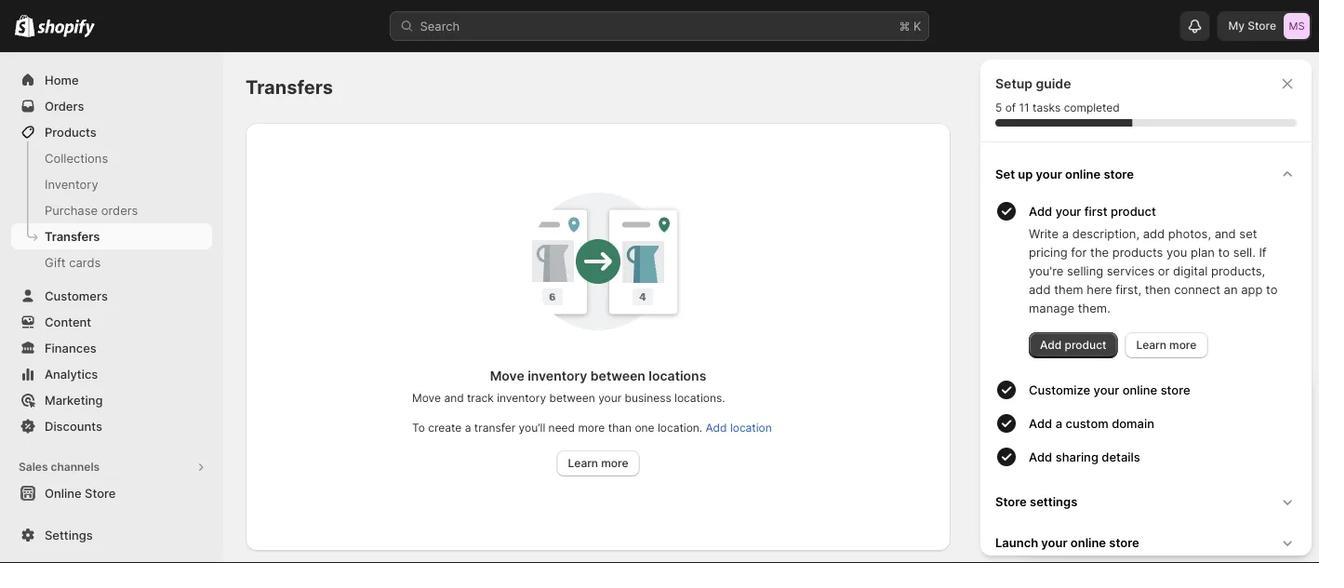 Task type: describe. For each thing, give the bounding box(es) containing it.
add down locations.
[[706, 421, 727, 435]]

ends
[[1099, 427, 1127, 442]]

0 vertical spatial to
[[1219, 245, 1231, 259]]

sales channels button
[[11, 454, 212, 480]]

transfer
[[475, 421, 516, 435]]

orders
[[101, 203, 138, 217]]

online inside button
[[1066, 167, 1101, 181]]

your inside "button"
[[1094, 383, 1120, 397]]

customize your online store button
[[1030, 373, 1305, 407]]

1 vertical spatial learn
[[568, 457, 599, 470]]

to
[[412, 421, 425, 435]]

setup guide
[[996, 76, 1072, 92]]

them
[[1055, 282, 1084, 296]]

settings
[[1030, 494, 1078, 509]]

services
[[1108, 263, 1155, 278]]

products
[[45, 125, 97, 139]]

setup guide dialog
[[981, 60, 1312, 563]]

set
[[1240, 226, 1258, 241]]

store settings button
[[989, 481, 1305, 522]]

sales
[[19, 460, 48, 474]]

photos,
[[1169, 226, 1212, 241]]

started
[[1165, 393, 1228, 416]]

location.
[[658, 421, 703, 435]]

november
[[1148, 427, 1209, 442]]

select
[[1044, 457, 1080, 471]]

content link
[[11, 309, 212, 335]]

move and track inventory between your business locations.
[[412, 391, 726, 405]]

purchase orders link
[[11, 197, 212, 223]]

add for details
[[1030, 450, 1053, 464]]

0 horizontal spatial transfers
[[45, 229, 100, 243]]

0 vertical spatial inventory
[[528, 368, 588, 384]]

⌘
[[900, 19, 911, 33]]

store for my store
[[1248, 19, 1277, 33]]

learn more inside add your first product element
[[1137, 338, 1197, 352]]

them.
[[1079, 301, 1111, 315]]

completed
[[1065, 101, 1121, 114]]

to create a transfer you'll need more than one location. add location
[[412, 421, 772, 435]]

connect
[[1175, 282, 1221, 296]]

store inside "button"
[[996, 494, 1027, 509]]

0 vertical spatial between
[[591, 368, 646, 384]]

add for custom
[[1030, 416, 1053, 431]]

your for your trial ends on november 2
[[1044, 427, 1070, 442]]

setup
[[996, 76, 1033, 92]]

one
[[635, 421, 655, 435]]

5
[[996, 101, 1003, 114]]

customers
[[45, 289, 108, 303]]

your inside button
[[1037, 167, 1063, 181]]

channels
[[51, 460, 100, 474]]

online for launch your online store
[[1071, 535, 1107, 550]]

for for the
[[1072, 245, 1088, 259]]

finances link
[[11, 335, 212, 361]]

track
[[467, 391, 494, 405]]

1 vertical spatial between
[[550, 391, 596, 405]]

my store
[[1229, 19, 1277, 33]]

online store
[[45, 486, 116, 500]]

then
[[1146, 282, 1171, 296]]

you
[[1167, 245, 1188, 259]]

3
[[1219, 476, 1227, 490]]

home link
[[11, 67, 212, 93]]

add a custom domain button
[[1030, 407, 1305, 440]]

5 of 11 tasks completed
[[996, 101, 1121, 114]]

store for online store
[[85, 486, 116, 500]]

sell.
[[1234, 245, 1256, 259]]

write a description, add photos, and set pricing for the products you plan to sell. if you're selling services or digital products, add them here first, then connect an app to manage them.
[[1030, 226, 1278, 315]]

store for launch your online store
[[1110, 535, 1140, 550]]

discounts
[[45, 419, 102, 433]]

content
[[45, 315, 91, 329]]

1 vertical spatial product
[[1065, 338, 1107, 352]]

0 horizontal spatial shopify image
[[15, 15, 35, 37]]

settings
[[45, 528, 93, 542]]

to inside select a plan to extend your shopify trial for just $1/month for your first 3 months.
[[1121, 457, 1133, 471]]

my
[[1229, 19, 1246, 33]]

a right create
[[465, 421, 471, 435]]

customize your online store
[[1030, 383, 1191, 397]]

⌘ k
[[900, 19, 922, 33]]

and inside write a description, add photos, and set pricing for the products you plan to sell. if you're selling services or digital products, add them here first, then connect an app to manage them.
[[1215, 226, 1237, 241]]

add sharing details button
[[1030, 440, 1305, 474]]

first inside select a plan to extend your shopify trial for just $1/month for your first 3 months.
[[1193, 476, 1216, 490]]

of
[[1006, 101, 1017, 114]]

learn inside add your first product element
[[1137, 338, 1167, 352]]

online
[[45, 486, 82, 500]]

add your first product button
[[1030, 195, 1305, 224]]

purchase
[[45, 203, 98, 217]]

here
[[1087, 282, 1113, 296]]

or
[[1159, 263, 1170, 278]]

extend
[[1136, 457, 1176, 471]]

a for add
[[1056, 416, 1063, 431]]

locations
[[649, 368, 707, 384]]

1 horizontal spatial shopify image
[[37, 19, 95, 38]]

marketing
[[45, 393, 103, 407]]

your right launch
[[1042, 535, 1068, 550]]

inventory link
[[11, 171, 212, 197]]

analytics
[[45, 367, 98, 381]]

set up your online store
[[996, 167, 1135, 181]]

add a custom domain
[[1030, 416, 1155, 431]]

settings link
[[11, 522, 212, 548]]

for for just
[[1044, 476, 1060, 490]]

pricing
[[1030, 245, 1068, 259]]

1 horizontal spatial add
[[1144, 226, 1166, 241]]

customize
[[1030, 383, 1091, 397]]

add your first product element
[[992, 224, 1305, 358]]

trial for ends
[[1074, 427, 1095, 442]]

location
[[731, 421, 772, 435]]

search
[[420, 19, 460, 33]]

you're
[[1030, 263, 1064, 278]]

store settings
[[996, 494, 1078, 509]]

2
[[1212, 427, 1219, 442]]

add sharing details
[[1030, 450, 1141, 464]]

2 horizontal spatial for
[[1145, 476, 1161, 490]]

you'll
[[519, 421, 546, 435]]

online store link
[[11, 480, 212, 506]]

create
[[428, 421, 462, 435]]

orders link
[[11, 93, 212, 119]]

product inside button
[[1111, 204, 1157, 218]]

1 horizontal spatial transfers
[[246, 76, 333, 99]]

your down move inventory between locations
[[599, 391, 622, 405]]

1 horizontal spatial learn more link
[[1126, 332, 1208, 358]]

plan inside select a plan to extend your shopify trial for just $1/month for your first 3 months.
[[1094, 457, 1118, 471]]

online store button
[[0, 480, 223, 506]]

inventory
[[45, 177, 98, 191]]

products,
[[1212, 263, 1266, 278]]



Task type: vqa. For each thing, say whether or not it's contained in the screenshot.
bottom 25–Oct
no



Task type: locate. For each thing, give the bounding box(es) containing it.
your up sharing
[[1044, 393, 1084, 416]]

1 vertical spatial your
[[1044, 427, 1070, 442]]

store down the sales channels button in the bottom left of the page
[[85, 486, 116, 500]]

your trial just started button
[[1026, 377, 1305, 416]]

shopify image
[[15, 15, 35, 37], [37, 19, 95, 38]]

2 vertical spatial more
[[601, 457, 629, 470]]

0 horizontal spatial and
[[444, 391, 464, 405]]

learn more link up the customize your online store "button"
[[1126, 332, 1208, 358]]

online down settings
[[1071, 535, 1107, 550]]

1 horizontal spatial product
[[1111, 204, 1157, 218]]

marketing link
[[11, 387, 212, 413]]

more down the than
[[601, 457, 629, 470]]

your up add a custom domain
[[1094, 383, 1120, 397]]

0 vertical spatial and
[[1215, 226, 1237, 241]]

trial inside dropdown button
[[1089, 393, 1122, 416]]

gift cards
[[45, 255, 101, 269]]

learn up the customize your online store "button"
[[1137, 338, 1167, 352]]

product down them.
[[1065, 338, 1107, 352]]

gift
[[45, 255, 66, 269]]

1 vertical spatial and
[[444, 391, 464, 405]]

1 horizontal spatial store
[[996, 494, 1027, 509]]

11
[[1020, 101, 1030, 114]]

to up $1/month
[[1121, 457, 1133, 471]]

0 vertical spatial plan
[[1191, 245, 1216, 259]]

online inside "button"
[[1123, 383, 1158, 397]]

0 vertical spatial just
[[1128, 393, 1159, 416]]

store inside 'launch your online store' button
[[1110, 535, 1140, 550]]

more left the than
[[578, 421, 605, 435]]

1 vertical spatial inventory
[[497, 391, 547, 405]]

custom
[[1066, 416, 1109, 431]]

0 vertical spatial online
[[1066, 167, 1101, 181]]

selling
[[1068, 263, 1104, 278]]

your down add sharing details button
[[1164, 476, 1190, 490]]

add inside add a custom domain button
[[1030, 416, 1053, 431]]

than
[[608, 421, 632, 435]]

between
[[591, 368, 646, 384], [550, 391, 596, 405]]

your inside your trial just started dropdown button
[[1044, 393, 1084, 416]]

online up domain
[[1123, 383, 1158, 397]]

for up selling
[[1072, 245, 1088, 259]]

business
[[625, 391, 672, 405]]

a inside button
[[1056, 416, 1063, 431]]

plan up $1/month
[[1094, 457, 1118, 471]]

the
[[1091, 245, 1110, 259]]

0 vertical spatial learn
[[1137, 338, 1167, 352]]

sales channels
[[19, 460, 100, 474]]

add up the write
[[1030, 204, 1053, 218]]

just
[[1128, 393, 1159, 416], [1064, 476, 1084, 490]]

inventory
[[528, 368, 588, 384], [497, 391, 547, 405]]

a inside select a plan to extend your shopify trial for just $1/month for your first 3 months.
[[1084, 457, 1090, 471]]

add up products
[[1144, 226, 1166, 241]]

analytics link
[[11, 361, 212, 387]]

if
[[1260, 245, 1267, 259]]

0 horizontal spatial move
[[412, 391, 441, 405]]

1 vertical spatial more
[[578, 421, 605, 435]]

1 horizontal spatial for
[[1072, 245, 1088, 259]]

product
[[1111, 204, 1157, 218], [1065, 338, 1107, 352]]

an
[[1225, 282, 1239, 296]]

k
[[914, 19, 922, 33]]

0 horizontal spatial for
[[1044, 476, 1060, 490]]

1 horizontal spatial and
[[1215, 226, 1237, 241]]

0 vertical spatial your
[[1044, 393, 1084, 416]]

plan
[[1191, 245, 1216, 259], [1094, 457, 1118, 471]]

your trial just started
[[1044, 393, 1228, 416]]

1 horizontal spatial first
[[1193, 476, 1216, 490]]

store right my
[[1248, 19, 1277, 33]]

launch your online store button
[[989, 522, 1305, 563]]

store up the add your first product
[[1104, 167, 1135, 181]]

write
[[1030, 226, 1059, 241]]

your for your trial just started
[[1044, 393, 1084, 416]]

a for select
[[1084, 457, 1090, 471]]

1 horizontal spatial just
[[1128, 393, 1159, 416]]

0 horizontal spatial add
[[1030, 282, 1051, 296]]

select a plan to extend your shopify trial for just $1/month for your first 3 months.
[[1044, 457, 1276, 490]]

just inside your trial just started dropdown button
[[1128, 393, 1159, 416]]

a for write
[[1063, 226, 1070, 241]]

1 vertical spatial plan
[[1094, 457, 1118, 471]]

and left "set"
[[1215, 226, 1237, 241]]

guide
[[1036, 76, 1072, 92]]

cards
[[69, 255, 101, 269]]

1 horizontal spatial move
[[490, 368, 525, 384]]

1 vertical spatial trial
[[1074, 427, 1095, 442]]

plan up digital
[[1191, 245, 1216, 259]]

1 horizontal spatial plan
[[1191, 245, 1216, 259]]

first left the 3
[[1193, 476, 1216, 490]]

shopify
[[1208, 457, 1251, 471]]

my store image
[[1285, 13, 1311, 39]]

set up your online store button
[[989, 154, 1305, 195]]

and left track
[[444, 391, 464, 405]]

first up description,
[[1085, 204, 1108, 218]]

for down extend
[[1145, 476, 1161, 490]]

move for move inventory between locations
[[490, 368, 525, 384]]

between up business
[[591, 368, 646, 384]]

set
[[996, 167, 1016, 181]]

first
[[1085, 204, 1108, 218], [1193, 476, 1216, 490]]

0 vertical spatial first
[[1085, 204, 1108, 218]]

learn more link
[[1126, 332, 1208, 358], [557, 451, 640, 477]]

products link
[[11, 119, 212, 145]]

add left sharing
[[1030, 450, 1053, 464]]

manage
[[1030, 301, 1075, 315]]

0 horizontal spatial first
[[1085, 204, 1108, 218]]

2 your from the top
[[1044, 427, 1070, 442]]

trial up add sharing details
[[1074, 427, 1095, 442]]

0 vertical spatial product
[[1111, 204, 1157, 218]]

add inside add your first product button
[[1030, 204, 1053, 218]]

add down manage
[[1041, 338, 1062, 352]]

1 vertical spatial learn more
[[568, 457, 629, 470]]

learn down 'to create a transfer you'll need more than one location. add location' at the bottom of the page
[[568, 457, 599, 470]]

1 vertical spatial to
[[1267, 282, 1278, 296]]

0 vertical spatial more
[[1170, 338, 1197, 352]]

product up description,
[[1111, 204, 1157, 218]]

add your first product
[[1030, 204, 1157, 218]]

2 vertical spatial trial
[[1255, 457, 1276, 471]]

0 horizontal spatial plan
[[1094, 457, 1118, 471]]

your down november
[[1179, 457, 1204, 471]]

move inventory between locations
[[490, 368, 707, 384]]

trial up months.
[[1255, 457, 1276, 471]]

discounts link
[[11, 413, 212, 439]]

add down you're in the top of the page
[[1030, 282, 1051, 296]]

trial for just
[[1089, 393, 1122, 416]]

sharing
[[1056, 450, 1099, 464]]

learn more up the customize your online store "button"
[[1137, 338, 1197, 352]]

learn more down 'to create a transfer you'll need more than one location. add location' at the bottom of the page
[[568, 457, 629, 470]]

trial inside select a plan to extend your shopify trial for just $1/month for your first 3 months.
[[1255, 457, 1276, 471]]

just inside select a plan to extend your shopify trial for just $1/month for your first 3 months.
[[1064, 476, 1084, 490]]

move up track
[[490, 368, 525, 384]]

on
[[1130, 427, 1144, 442]]

gift cards link
[[11, 249, 212, 276]]

store inside set up your online store button
[[1104, 167, 1135, 181]]

months.
[[1230, 476, 1276, 490]]

add
[[1144, 226, 1166, 241], [1030, 282, 1051, 296]]

a
[[1063, 226, 1070, 241], [1056, 416, 1063, 431], [465, 421, 471, 435], [1084, 457, 1090, 471]]

1 vertical spatial add
[[1030, 282, 1051, 296]]

domain
[[1112, 416, 1155, 431]]

add location link
[[706, 421, 772, 435]]

store down "store settings" "button"
[[1110, 535, 1140, 550]]

move up to
[[412, 391, 441, 405]]

tasks
[[1033, 101, 1061, 114]]

move for move and track inventory between your business locations.
[[412, 391, 441, 405]]

1 horizontal spatial to
[[1219, 245, 1231, 259]]

add inside add sharing details button
[[1030, 450, 1053, 464]]

more up the customize your online store "button"
[[1170, 338, 1197, 352]]

your right up
[[1037, 167, 1063, 181]]

your up the write
[[1056, 204, 1082, 218]]

collections link
[[11, 145, 212, 171]]

add for first
[[1030, 204, 1053, 218]]

launch
[[996, 535, 1039, 550]]

2 horizontal spatial store
[[1248, 19, 1277, 33]]

1 vertical spatial transfers
[[45, 229, 100, 243]]

0 vertical spatial move
[[490, 368, 525, 384]]

1 vertical spatial learn more link
[[557, 451, 640, 477]]

0 vertical spatial trial
[[1089, 393, 1122, 416]]

inventory up "move and track inventory between your business locations."
[[528, 368, 588, 384]]

add
[[1030, 204, 1053, 218], [1041, 338, 1062, 352], [1030, 416, 1053, 431], [706, 421, 727, 435], [1030, 450, 1053, 464]]

0 vertical spatial transfers
[[246, 76, 333, 99]]

1 vertical spatial just
[[1064, 476, 1084, 490]]

0 horizontal spatial just
[[1064, 476, 1084, 490]]

store up launch
[[996, 494, 1027, 509]]

1 your from the top
[[1044, 393, 1084, 416]]

0 vertical spatial add
[[1144, 226, 1166, 241]]

2 vertical spatial online
[[1071, 535, 1107, 550]]

online inside button
[[1071, 535, 1107, 550]]

0 horizontal spatial learn more
[[568, 457, 629, 470]]

for inside write a description, add photos, and set pricing for the products you plan to sell. if you're selling services or digital products, add them here first, then connect an app to manage them.
[[1072, 245, 1088, 259]]

your inside your trial just started element
[[1044, 427, 1070, 442]]

your trial ends on november 2
[[1044, 427, 1219, 442]]

0 horizontal spatial learn
[[568, 457, 599, 470]]

need
[[549, 421, 575, 435]]

0 vertical spatial learn more link
[[1126, 332, 1208, 358]]

store up add a custom domain button
[[1161, 383, 1191, 397]]

$1/month
[[1088, 476, 1142, 490]]

add down customize
[[1030, 416, 1053, 431]]

collections
[[45, 151, 108, 165]]

0 vertical spatial learn more
[[1137, 338, 1197, 352]]

launch your online store
[[996, 535, 1140, 550]]

1 horizontal spatial learn
[[1137, 338, 1167, 352]]

a right select
[[1084, 457, 1090, 471]]

online for customize your online store
[[1123, 383, 1158, 397]]

0 horizontal spatial learn more link
[[557, 451, 640, 477]]

first inside add your first product button
[[1085, 204, 1108, 218]]

purchase orders
[[45, 203, 138, 217]]

learn more link down 'to create a transfer you'll need more than one location. add location' at the bottom of the page
[[557, 451, 640, 477]]

trial up ends
[[1089, 393, 1122, 416]]

to right app
[[1267, 282, 1278, 296]]

1 vertical spatial first
[[1193, 476, 1216, 490]]

a right the write
[[1063, 226, 1070, 241]]

2 horizontal spatial to
[[1267, 282, 1278, 296]]

1 vertical spatial store
[[1161, 383, 1191, 397]]

0 vertical spatial store
[[1104, 167, 1135, 181]]

0 horizontal spatial to
[[1121, 457, 1133, 471]]

for up settings
[[1044, 476, 1060, 490]]

and
[[1215, 226, 1237, 241], [444, 391, 464, 405]]

1 horizontal spatial learn more
[[1137, 338, 1197, 352]]

0 horizontal spatial store
[[85, 486, 116, 500]]

store inside 'button'
[[85, 486, 116, 500]]

add inside add product link
[[1041, 338, 1062, 352]]

finances
[[45, 341, 97, 355]]

inventory up you'll
[[497, 391, 547, 405]]

products
[[1113, 245, 1164, 259]]

add product link
[[1030, 332, 1118, 358]]

online up the add your first product
[[1066, 167, 1101, 181]]

your up select
[[1044, 427, 1070, 442]]

digital
[[1174, 263, 1209, 278]]

0 horizontal spatial product
[[1065, 338, 1107, 352]]

2 vertical spatial to
[[1121, 457, 1133, 471]]

between up need
[[550, 391, 596, 405]]

your trial just started element
[[1026, 425, 1305, 548]]

store
[[1248, 19, 1277, 33], [85, 486, 116, 500], [996, 494, 1027, 509]]

1 vertical spatial move
[[412, 391, 441, 405]]

plan inside write a description, add photos, and set pricing for the products you plan to sell. if you're selling services or digital products, add them here first, then connect an app to manage them.
[[1191, 245, 1216, 259]]

add product
[[1041, 338, 1107, 352]]

store inside the customize your online store "button"
[[1161, 383, 1191, 397]]

store for customize your online store
[[1161, 383, 1191, 397]]

1 vertical spatial online
[[1123, 383, 1158, 397]]

more inside add your first product element
[[1170, 338, 1197, 352]]

up
[[1019, 167, 1034, 181]]

a left custom
[[1056, 416, 1063, 431]]

move
[[490, 368, 525, 384], [412, 391, 441, 405]]

2 vertical spatial store
[[1110, 535, 1140, 550]]

to left sell.
[[1219, 245, 1231, 259]]

more
[[1170, 338, 1197, 352], [578, 421, 605, 435], [601, 457, 629, 470]]

a inside write a description, add photos, and set pricing for the products you plan to sell. if you're selling services or digital products, add them here first, then connect an app to manage them.
[[1063, 226, 1070, 241]]

app
[[1242, 282, 1263, 296]]



